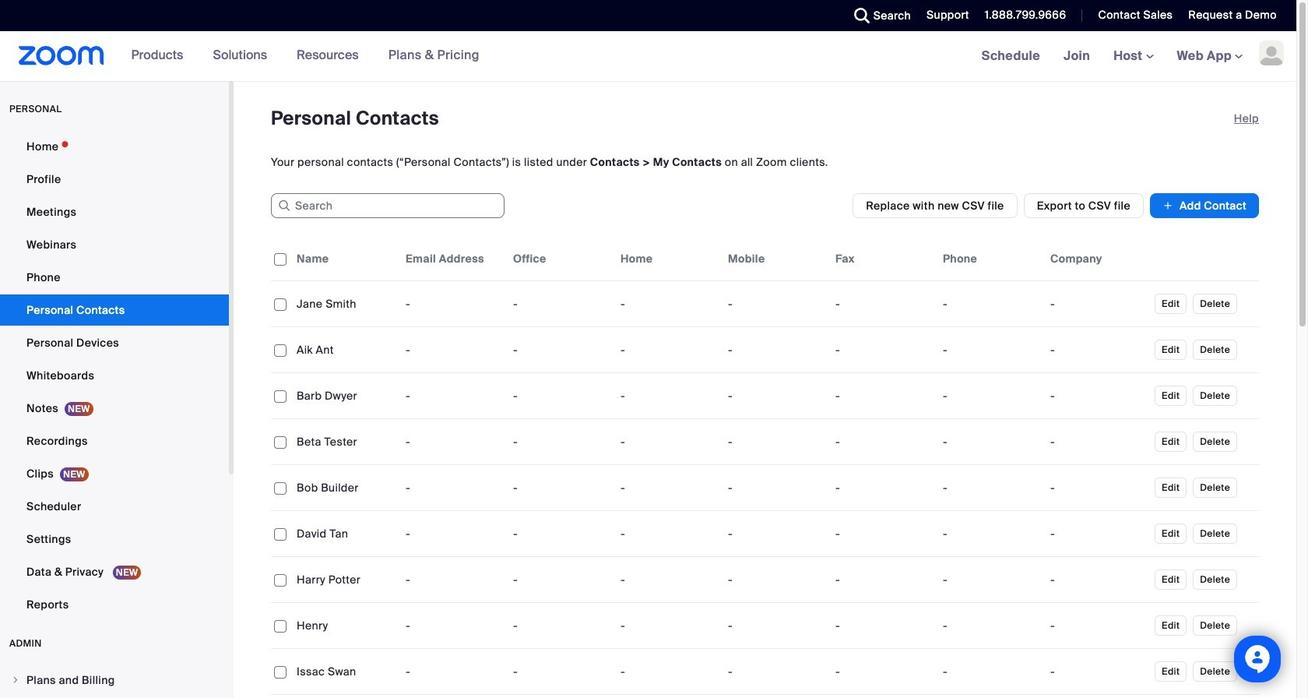Task type: describe. For each thing, give the bounding box(es) containing it.
right image
[[11, 675, 20, 685]]

zoom logo image
[[19, 46, 104, 65]]

Search Contacts Input text field
[[271, 193, 505, 218]]

profile picture image
[[1260, 41, 1285, 65]]

personal menu menu
[[0, 131, 229, 622]]



Task type: locate. For each thing, give the bounding box(es) containing it.
add image
[[1163, 198, 1174, 213]]

meetings navigation
[[970, 31, 1297, 82]]

banner
[[0, 31, 1297, 82]]

cell
[[937, 288, 1045, 319], [1045, 288, 1152, 319], [937, 334, 1045, 365], [1045, 334, 1152, 365], [937, 380, 1045, 411], [1045, 380, 1152, 411], [937, 426, 1045, 457], [1045, 426, 1152, 457], [937, 472, 1045, 503], [1045, 472, 1152, 503], [937, 518, 1045, 549], [1045, 518, 1152, 549], [937, 564, 1045, 595], [1045, 564, 1152, 595], [937, 610, 1045, 641], [1045, 610, 1152, 641], [937, 656, 1045, 687], [1045, 656, 1152, 687], [271, 695, 291, 698], [291, 695, 400, 698], [400, 695, 507, 698], [507, 695, 615, 698], [615, 695, 722, 698], [722, 695, 830, 698], [830, 695, 937, 698], [937, 695, 1045, 698], [1045, 695, 1152, 698], [1152, 695, 1260, 698]]

application
[[271, 237, 1271, 698]]

menu item
[[0, 665, 229, 695]]

product information navigation
[[104, 31, 492, 81]]



Task type: vqa. For each thing, say whether or not it's contained in the screenshot.
Right 'icon'
yes



